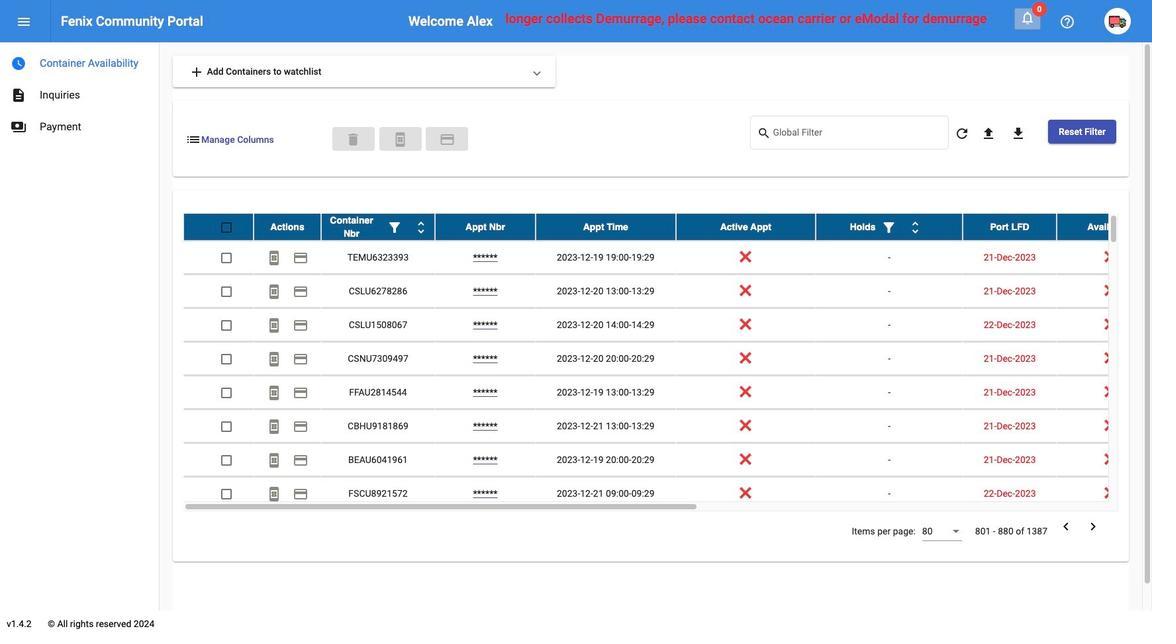 Task type: vqa. For each thing, say whether or not it's contained in the screenshot.
book_online related to bottom book_online button
no



Task type: locate. For each thing, give the bounding box(es) containing it.
9 row from the top
[[184, 478, 1153, 511]]

delete image
[[346, 132, 361, 148]]

Global Watchlist Filter field
[[773, 130, 942, 140]]

no color image
[[1020, 10, 1036, 26], [16, 14, 32, 30], [11, 56, 26, 72], [11, 87, 26, 103], [758, 126, 773, 141], [955, 126, 971, 142], [1011, 126, 1027, 142], [185, 132, 201, 148], [387, 220, 403, 236], [413, 220, 429, 236], [881, 220, 897, 236], [908, 220, 924, 236], [293, 251, 309, 267], [293, 284, 309, 300], [266, 352, 282, 368], [293, 386, 309, 402], [266, 420, 282, 435], [266, 453, 282, 469], [293, 453, 309, 469], [293, 487, 309, 503]]

grid
[[184, 214, 1153, 512]]

row
[[184, 214, 1153, 241], [184, 241, 1153, 275], [184, 275, 1153, 309], [184, 309, 1153, 343], [184, 343, 1153, 376], [184, 376, 1153, 410], [184, 410, 1153, 444], [184, 444, 1153, 478], [184, 478, 1153, 511]]

7 column header from the left
[[963, 214, 1057, 241]]

2 column header from the left
[[321, 214, 435, 241]]

2 row from the top
[[184, 241, 1153, 275]]

no color image
[[1060, 14, 1076, 30], [189, 64, 205, 80], [11, 119, 26, 135], [981, 126, 997, 142], [393, 132, 408, 148], [440, 132, 455, 148], [266, 251, 282, 267], [266, 284, 282, 300], [266, 318, 282, 334], [293, 318, 309, 334], [293, 352, 309, 368], [266, 386, 282, 402], [293, 420, 309, 435], [266, 487, 282, 503], [1059, 519, 1075, 535], [1086, 519, 1102, 535]]

8 column header from the left
[[1057, 214, 1153, 241]]

column header
[[254, 214, 321, 241], [321, 214, 435, 241], [435, 214, 536, 241], [536, 214, 676, 241], [676, 214, 816, 241], [816, 214, 963, 241], [963, 214, 1057, 241], [1057, 214, 1153, 241]]

6 column header from the left
[[816, 214, 963, 241]]

navigation
[[0, 42, 159, 143]]



Task type: describe. For each thing, give the bounding box(es) containing it.
4 row from the top
[[184, 309, 1153, 343]]

4 column header from the left
[[536, 214, 676, 241]]

5 row from the top
[[184, 343, 1153, 376]]

8 row from the top
[[184, 444, 1153, 478]]

3 column header from the left
[[435, 214, 536, 241]]

6 row from the top
[[184, 376, 1153, 410]]

3 row from the top
[[184, 275, 1153, 309]]

1 row from the top
[[184, 214, 1153, 241]]

7 row from the top
[[184, 410, 1153, 444]]

1 column header from the left
[[254, 214, 321, 241]]

5 column header from the left
[[676, 214, 816, 241]]



